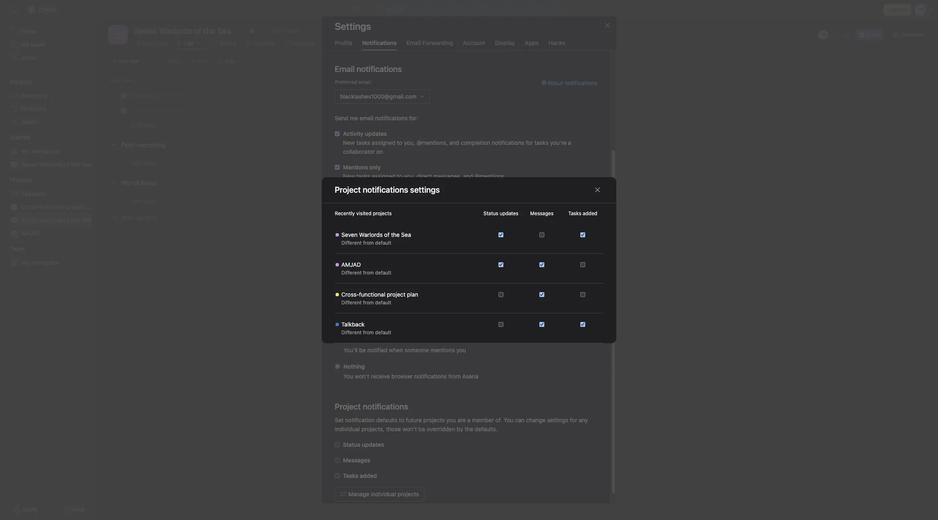 Task type: locate. For each thing, give the bounding box(es) containing it.
the inside projects element
[[71, 217, 80, 224]]

tasks added up manage
[[343, 473, 377, 480]]

3 toggle notify about messages checkbox from the top
[[540, 322, 545, 327]]

default for seven warlords of the sea
[[375, 240, 391, 246]]

remove from starred image
[[249, 27, 255, 34]]

2 vertical spatial add task…
[[131, 198, 159, 205]]

due
[[454, 197, 464, 204]]

settings
[[547, 417, 569, 424]]

Toggle notify about status updates checkbox
[[499, 232, 504, 237], [499, 322, 504, 327]]

add task… up 'section'
[[131, 198, 159, 205]]

1 add task… button from the top
[[131, 121, 159, 130]]

from for cross-functional project plan
[[363, 300, 374, 306]]

1 add task… row from the top
[[98, 118, 939, 133]]

mentions
[[343, 164, 368, 171]]

tasks added inside the project notifications settings dialog
[[569, 210, 598, 216]]

1 horizontal spatial amjad
[[342, 261, 361, 268]]

overridden
[[427, 426, 455, 433]]

email
[[359, 79, 371, 85], [360, 115, 374, 122]]

individual
[[335, 426, 360, 433], [371, 491, 396, 498]]

assigned down project notifications settings
[[372, 197, 396, 204]]

0 horizontal spatial for
[[526, 139, 533, 146]]

assigned inside "daily summaries new tasks assigned to you and upcoming due dates"
[[372, 197, 396, 204]]

assign hq locations cell
[[98, 103, 361, 118]]

2 toggle notify about status updates checkbox from the top
[[499, 292, 504, 297]]

forwarding
[[423, 39, 453, 46]]

2 you, from the top
[[404, 173, 415, 180]]

list image
[[113, 30, 123, 40]]

for left any
[[570, 417, 577, 424]]

new
[[343, 139, 355, 146], [343, 173, 355, 180], [343, 197, 355, 204], [356, 246, 366, 252]]

upgrade
[[888, 7, 908, 13]]

0 vertical spatial seven
[[21, 161, 37, 168]]

and right messages,
[[463, 173, 473, 180]]

2 default from the top
[[375, 270, 391, 276]]

sea inside projects element
[[81, 217, 91, 224]]

row
[[98, 73, 939, 88], [108, 88, 929, 88], [98, 88, 939, 103], [98, 103, 939, 118]]

2 when from the top
[[389, 347, 403, 354]]

seven warlords of the sea down reports
[[342, 231, 411, 238]]

for left you're
[[526, 139, 533, 146]]

3 add task… from the top
[[131, 198, 159, 205]]

1 seven warlords of the sea link from the top
[[5, 158, 93, 171]]

0 vertical spatial toggle notify about status updates checkbox
[[499, 232, 504, 237]]

0 vertical spatial notified
[[368, 311, 388, 318]]

seven up the add new email button at the left top of page
[[342, 231, 358, 238]]

1 toggle notify about status updates checkbox from the top
[[499, 262, 504, 267]]

2 different from the top
[[342, 270, 362, 276]]

3 default from the top
[[375, 300, 391, 306]]

0 horizontal spatial on
[[376, 148, 383, 155]]

row containing task name
[[98, 73, 939, 88]]

4 default from the top
[[375, 329, 391, 336]]

activity
[[343, 130, 364, 137]]

0 vertical spatial seven warlords of the sea link
[[5, 158, 93, 171]]

0 vertical spatial you
[[344, 373, 353, 380]]

2 notified from the top
[[368, 347, 388, 354]]

1 completed image from the top
[[119, 91, 129, 101]]

individual down set
[[335, 426, 360, 433]]

status updates inside the project notifications settings dialog
[[484, 210, 519, 216]]

notified for only
[[368, 347, 388, 354]]

updates inside task updates you'll be notified when there's a comment on a task you're following, you're assigned a task, or you're added as a collaborator to a task
[[357, 301, 380, 308]]

notifications
[[362, 39, 397, 46]]

completed image up completed option
[[119, 91, 129, 101]]

2 send from the top
[[335, 286, 349, 293]]

of inside the project notifications settings dialog
[[384, 231, 390, 238]]

different from default up send me browser notifications for…
[[342, 270, 391, 276]]

be down @mentions
[[359, 347, 366, 354]]

new down mentions on the top of the page
[[343, 173, 355, 180]]

post recruiting
[[121, 141, 166, 149]]

add left 'section'
[[121, 214, 133, 222]]

you inside nothing you won't receive browser notifications from asana
[[344, 373, 353, 380]]

status down @mentions
[[484, 210, 499, 216]]

add up task name
[[118, 58, 128, 64]]

0 vertical spatial when
[[389, 311, 403, 318]]

add task… down assign hq locations text box
[[131, 122, 159, 129]]

3 toggle notify about task creations checkbox from the top
[[581, 292, 586, 297]]

cross-functional project plan down the browser notifications
[[342, 291, 418, 298]]

add task… down the post recruiting
[[131, 159, 159, 166]]

1 my workspace link from the top
[[5, 145, 93, 158]]

status down the weekly
[[343, 222, 360, 229]]

portfolios link
[[5, 102, 93, 115]]

won't
[[403, 426, 417, 433]]

1 vertical spatial email
[[360, 115, 374, 122]]

from up add new email
[[363, 240, 374, 246]]

toggle notify about messages checkbox for amjad
[[540, 262, 545, 267]]

2 vertical spatial seven warlords of the sea
[[342, 231, 411, 238]]

2 task… from the top
[[143, 159, 159, 166]]

only right mentions on the top of the page
[[370, 164, 381, 171]]

overview link
[[136, 39, 168, 48]]

send for send me browser notifications for…
[[335, 286, 349, 293]]

toggle notify about task creations checkbox down remove email button
[[581, 262, 586, 267]]

individual right manage
[[371, 491, 396, 498]]

of up the talkback link on the left top
[[64, 161, 69, 168]]

messages,
[[434, 173, 462, 180]]

add task… button down assign hq locations text box
[[131, 121, 159, 130]]

task… for recruiting
[[143, 159, 159, 166]]

0 vertical spatial messages
[[420, 40, 448, 47]]

add new email button
[[335, 244, 384, 255]]

2 seven warlords of the sea link from the top
[[5, 214, 93, 227]]

1 vertical spatial messages
[[531, 210, 554, 216]]

remove email button
[[557, 244, 597, 255]]

warlords inside projects element
[[39, 217, 63, 224]]

of for seven warlords of the sea link inside the starred element
[[64, 161, 69, 168]]

0 vertical spatial only
[[370, 164, 381, 171]]

1 vertical spatial task…
[[143, 159, 159, 166]]

assignee
[[364, 77, 385, 84]]

0 vertical spatial workspace
[[31, 148, 59, 155]]

collapse task list for this section image left post at the left top of the page
[[111, 142, 117, 148]]

you're right following, at the bottom of page
[[526, 311, 542, 318]]

you inside "daily summaries new tasks assigned to you and upcoming due dates"
[[404, 197, 414, 204]]

1 horizontal spatial talkback
[[342, 321, 365, 328]]

0 vertical spatial status updates
[[484, 210, 519, 216]]

weekly reports status updates on projects in your portfolios
[[343, 213, 460, 229]]

to inside task updates you'll be notified when there's a comment on a task you're following, you're assigned a task, or you're added as a collaborator to a task
[[425, 321, 431, 328]]

workspace inside teams element
[[31, 259, 59, 266]]

for inside activity updates new tasks assigned to you, @mentions, and completion notifications for tasks you're a collaborator on
[[526, 139, 533, 146]]

0 vertical spatial be
[[359, 311, 366, 318]]

you'll
[[344, 347, 358, 354]]

task right comment
[[468, 311, 479, 318]]

1 vertical spatial tasks
[[343, 473, 359, 480]]

cross-functional project plan inside 'link'
[[21, 204, 98, 210]]

toggle notify about task creations checkbox for plan
[[581, 292, 586, 297]]

collaborator down there's
[[392, 321, 424, 328]]

1 vertical spatial task
[[468, 311, 479, 318]]

0 vertical spatial and
[[450, 139, 459, 146]]

1 horizontal spatial individual
[[371, 491, 396, 498]]

2 vertical spatial you
[[447, 417, 456, 424]]

tb
[[820, 32, 827, 38], [366, 92, 372, 98]]

0 vertical spatial my
[[21, 41, 29, 48]]

3 add task… button from the top
[[131, 197, 159, 206]]

for inside the set notification defaults to future projects you are a member of. you can change settings for any individual projects, those won't be overridden by the defaults.
[[570, 417, 577, 424]]

from left "asana"
[[449, 373, 461, 380]]

account button
[[463, 39, 485, 50]]

1 add task… from the top
[[131, 122, 159, 129]]

my workspace link
[[5, 145, 93, 158], [5, 256, 93, 269]]

0 horizontal spatial project
[[67, 204, 85, 210]]

1 horizontal spatial for
[[570, 417, 577, 424]]

tasks for daily summaries new tasks assigned to you and upcoming due dates
[[356, 197, 370, 204]]

3 add task… row from the top
[[98, 193, 939, 209]]

1 toggle notify about messages checkbox from the top
[[540, 262, 545, 267]]

you're down you'll
[[344, 321, 360, 328]]

1 vertical spatial tb
[[366, 92, 372, 98]]

on down send me email notifications for:
[[376, 148, 383, 155]]

messages left 'files' link
[[420, 40, 448, 47]]

manage
[[348, 491, 370, 498]]

cross- inside 'link'
[[21, 204, 39, 210]]

0 vertical spatial cross-
[[21, 204, 39, 210]]

0 vertical spatial task…
[[143, 122, 159, 129]]

1 horizontal spatial you're
[[481, 311, 497, 318]]

black
[[388, 92, 401, 98]]

1 my workspace from the top
[[21, 148, 59, 155]]

2 collapse task list for this section image from the top
[[111, 180, 117, 186]]

sea inside starred element
[[81, 161, 91, 168]]

settings
[[335, 20, 371, 32]]

tasks down mentions on the top of the page
[[356, 173, 370, 180]]

you,
[[404, 139, 415, 146], [404, 173, 415, 180]]

to up won't
[[399, 417, 405, 424]]

1 horizontal spatial cross-
[[342, 291, 359, 298]]

tasks up remove email
[[569, 210, 582, 216]]

only inside mentions only new tasks assigned to you, direct messages, and @mentions
[[370, 164, 381, 171]]

1 horizontal spatial task
[[344, 301, 356, 308]]

0 horizontal spatial task
[[129, 58, 139, 64]]

projects,
[[362, 426, 385, 433]]

cross-functional project plan inside the project notifications settings dialog
[[342, 291, 418, 298]]

1 vertical spatial notified
[[368, 347, 388, 354]]

notified for updates
[[368, 311, 388, 318]]

email forwarding button
[[407, 39, 453, 50]]

None text field
[[133, 23, 233, 38]]

seven warlords of the sea
[[21, 161, 91, 168], [21, 217, 91, 224], [342, 231, 411, 238]]

1 vertical spatial project
[[387, 291, 406, 298]]

add task… for news
[[131, 198, 159, 205]]

1 vertical spatial my workspace link
[[5, 256, 93, 269]]

you're left following, at the bottom of page
[[481, 311, 497, 318]]

only inside the @mentions only you'll be notified when someone mentions you
[[375, 337, 387, 344]]

me
[[350, 115, 358, 122], [350, 286, 358, 293]]

Toggle notify about messages checkbox
[[540, 262, 545, 267], [540, 292, 545, 297], [540, 322, 545, 327]]

2 horizontal spatial messages
[[531, 210, 554, 216]]

talkback down projects
[[21, 190, 45, 197]]

0 vertical spatial email
[[359, 79, 371, 85]]

tasks up manage
[[343, 473, 359, 480]]

0 horizontal spatial amjad
[[21, 230, 41, 237]]

from for talkback
[[363, 329, 374, 336]]

toggle notify about task creations checkbox up task,
[[581, 292, 586, 297]]

my inside global element
[[21, 41, 29, 48]]

1 horizontal spatial you
[[504, 417, 514, 424]]

0 vertical spatial my workspace link
[[5, 145, 93, 158]]

toggle notify about messages checkbox for cross-functional project plan
[[540, 292, 545, 297]]

when left someone
[[389, 347, 403, 354]]

0 horizontal spatial talkback
[[21, 190, 45, 197]]

notified inside the @mentions only you'll be notified when someone mentions you
[[368, 347, 388, 354]]

you, inside activity updates new tasks assigned to you, @mentions, and completion notifications for tasks you're a collaborator on
[[404, 139, 415, 146]]

to inside "daily summaries new tasks assigned to you and upcoming due dates"
[[397, 197, 402, 204]]

you right of.
[[504, 417, 514, 424]]

to inside mentions only new tasks assigned to you, direct messages, and @mentions
[[397, 173, 402, 180]]

add task… row for post recruiting
[[98, 155, 939, 171]]

set
[[335, 417, 344, 424]]

recently visited projects
[[335, 210, 392, 216]]

email inside "button"
[[407, 39, 421, 46]]

my workspace down starred at the left of page
[[21, 148, 59, 155]]

0 vertical spatial collaborator
[[343, 148, 375, 155]]

1 you, from the top
[[404, 139, 415, 146]]

task… down assign hq locations text box
[[143, 122, 159, 129]]

to
[[397, 139, 402, 146], [397, 173, 402, 180], [397, 197, 402, 204], [425, 321, 431, 328], [399, 417, 405, 424]]

me up activity
[[350, 115, 358, 122]]

task updates you'll be notified when there's a comment on a task you're following, you're assigned a task, or you're added as a collaborator to a task
[[344, 301, 593, 328]]

new for new tasks assigned to you, direct messages, and @mentions
[[343, 173, 355, 180]]

3 different from the top
[[342, 300, 362, 306]]

plan inside 'link'
[[87, 204, 98, 210]]

task… down recruiting
[[143, 159, 159, 166]]

1 different from the top
[[342, 240, 362, 246]]

completed image inside recruiting top pirates cell
[[119, 91, 129, 101]]

close this dialog image
[[595, 187, 601, 193]]

share
[[866, 32, 880, 38]]

tasks left you're
[[535, 139, 549, 146]]

1 horizontal spatial status updates
[[484, 210, 519, 216]]

2 different from default from the top
[[342, 270, 391, 276]]

add task… button
[[131, 121, 159, 130], [131, 159, 159, 168], [131, 197, 159, 206]]

my up inbox
[[21, 41, 29, 48]]

1 vertical spatial warlords
[[39, 217, 63, 224]]

1 vertical spatial of
[[64, 217, 69, 224]]

you inside the set notification defaults to future projects you are a member of. you can change settings for any individual projects, those won't be overridden by the defaults.
[[504, 417, 514, 424]]

different for talkback
[[342, 329, 362, 336]]

1 vertical spatial only
[[375, 337, 387, 344]]

cross- up you'll
[[342, 291, 359, 298]]

project inside dialog
[[387, 291, 406, 298]]

0 horizontal spatial and
[[415, 197, 425, 204]]

seven warlords of the sea link up the talkback link on the left top
[[5, 158, 93, 171]]

following,
[[499, 311, 524, 318]]

my workspace for my workspace link within the starred element
[[21, 148, 59, 155]]

functional
[[39, 204, 65, 210], [359, 291, 386, 298]]

reporting
[[21, 92, 47, 99]]

you inside the @mentions only you'll be notified when someone mentions you
[[457, 347, 466, 354]]

task… up 'section'
[[143, 198, 159, 205]]

warlords for first seven warlords of the sea link from the bottom of the page
[[39, 217, 63, 224]]

amjad inside the project notifications settings dialog
[[342, 261, 361, 268]]

new inside the add new email button
[[356, 246, 366, 252]]

plan
[[87, 204, 98, 210], [407, 291, 418, 298]]

when inside the @mentions only you'll be notified when someone mentions you
[[389, 347, 403, 354]]

new inside activity updates new tasks assigned to you, @mentions, and completion notifications for tasks you're a collaborator on
[[343, 139, 355, 146]]

2 vertical spatial messages
[[343, 457, 370, 464]]

reports
[[364, 213, 384, 220]]

talkback inside the project notifications settings dialog
[[342, 321, 365, 328]]

seven warlords of the sea down cross-functional project plan 'link'
[[21, 217, 91, 224]]

different from default for cross-functional project plan
[[342, 300, 391, 306]]

0 vertical spatial toggle notify about task creations checkbox
[[581, 232, 586, 237]]

0 vertical spatial add task… button
[[131, 121, 159, 130]]

2 vertical spatial add task… button
[[131, 197, 159, 206]]

only down as
[[375, 337, 387, 344]]

project
[[67, 204, 85, 210], [387, 291, 406, 298]]

1 vertical spatial my
[[21, 148, 29, 155]]

1 vertical spatial send
[[335, 286, 349, 293]]

notifications left for:
[[375, 115, 408, 122]]

change
[[526, 417, 546, 424]]

from down send me browser notifications for…
[[363, 300, 374, 306]]

1 vertical spatial task
[[344, 301, 356, 308]]

Recruiting top Pirates text field
[[129, 92, 190, 100]]

3 different from default from the top
[[342, 300, 391, 306]]

Toggle notify about status updates checkbox
[[499, 262, 504, 267], [499, 292, 504, 297]]

2 me from the top
[[350, 286, 358, 293]]

collapse task list for this section image
[[111, 142, 117, 148], [111, 180, 117, 186]]

manage individual projects button
[[335, 487, 425, 502]]

0 vertical spatial tb
[[820, 32, 827, 38]]

to for updates
[[397, 139, 402, 146]]

0 vertical spatial amjad
[[21, 230, 41, 237]]

tasks down home
[[31, 41, 45, 48]]

tasks inside "daily summaries new tasks assigned to you and upcoming due dates"
[[356, 197, 370, 204]]

insights button
[[0, 78, 31, 86]]

collaborator up mentions on the top of the page
[[343, 148, 375, 155]]

of inside starred element
[[64, 161, 69, 168]]

warlords
[[39, 161, 63, 168], [39, 217, 63, 224], [359, 231, 383, 238]]

seven warlords of the sea inside starred element
[[21, 161, 91, 168]]

0 vertical spatial functional
[[39, 204, 65, 210]]

1 toggle notify about task creations checkbox from the top
[[581, 232, 586, 237]]

added down close this dialog image at the right top of page
[[583, 210, 598, 216]]

notified
[[368, 311, 388, 318], [368, 347, 388, 354]]

0 vertical spatial add task…
[[131, 122, 159, 129]]

completed image
[[119, 91, 129, 101], [119, 105, 129, 115]]

about
[[547, 79, 563, 86]]

and left the completion
[[450, 139, 459, 146]]

0 horizontal spatial tb
[[366, 92, 372, 98]]

2 vertical spatial toggle notify about task creations checkbox
[[581, 292, 586, 297]]

you down notifications settings
[[404, 197, 414, 204]]

toggle notify about status updates checkbox for talkback
[[499, 322, 504, 327]]

2 vertical spatial be
[[419, 426, 425, 433]]

dates
[[466, 197, 480, 204]]

0 vertical spatial on
[[376, 148, 383, 155]]

status updates down @mentions
[[484, 210, 519, 216]]

3 task… from the top
[[143, 198, 159, 205]]

1 horizontal spatial browser
[[392, 373, 413, 380]]

talkback
[[21, 190, 45, 197], [342, 321, 365, 328]]

2 my from the top
[[21, 148, 29, 155]]

1 vertical spatial individual
[[371, 491, 396, 498]]

0 horizontal spatial tasks added
[[343, 473, 377, 480]]

0 horizontal spatial cross-functional project plan
[[21, 204, 98, 210]]

a
[[568, 139, 571, 146], [424, 311, 428, 318], [464, 311, 467, 318], [569, 311, 572, 318], [387, 321, 390, 328], [432, 321, 435, 328], [468, 417, 471, 424]]

1 horizontal spatial plan
[[407, 291, 418, 298]]

1 vertical spatial collaborator
[[392, 321, 424, 328]]

default for cross-functional project plan
[[375, 300, 391, 306]]

my for my workspace link within the starred element
[[21, 148, 29, 155]]

task…
[[143, 122, 159, 129], [143, 159, 159, 166], [143, 198, 159, 205]]

updates inside weekly reports status updates on projects in your portfolios
[[362, 222, 383, 229]]

new inside mentions only new tasks assigned to you, direct messages, and @mentions
[[343, 173, 355, 180]]

1 vertical spatial cross-functional project plan
[[342, 291, 418, 298]]

1 vertical spatial you
[[457, 347, 466, 354]]

default for amjad
[[375, 270, 391, 276]]

1 vertical spatial me
[[350, 286, 358, 293]]

2 add task… button from the top
[[131, 159, 159, 168]]

my inside teams element
[[21, 259, 29, 266]]

projects inside button
[[398, 491, 419, 498]]

projects inside weekly reports status updates on projects in your portfolios
[[393, 222, 414, 229]]

on right comment
[[455, 311, 462, 318]]

from up @mentions
[[363, 329, 374, 336]]

be inside the @mentions only you'll be notified when someone mentions you
[[359, 347, 366, 354]]

1 task… from the top
[[143, 122, 159, 129]]

completed image inside assign hq locations cell
[[119, 105, 129, 115]]

won't
[[355, 373, 369, 380]]

email right remove
[[581, 246, 594, 252]]

for
[[526, 139, 533, 146], [570, 417, 577, 424]]

default up send me browser notifications for…
[[375, 270, 391, 276]]

workspace inside starred element
[[31, 148, 59, 155]]

2 vertical spatial my
[[21, 259, 29, 266]]

from for seven warlords of the sea
[[363, 240, 374, 246]]

1 vertical spatial toggle notify about status updates checkbox
[[499, 322, 504, 327]]

my
[[21, 41, 29, 48], [21, 148, 29, 155], [21, 259, 29, 266]]

different up add new email
[[342, 240, 362, 246]]

amjad down the add new email button at the left top of page
[[342, 261, 361, 268]]

of inside projects element
[[64, 217, 69, 224]]

notified inside task updates you'll be notified when there's a comment on a task you're following, you're assigned a task, or you're added as a collaborator to a task
[[368, 311, 388, 318]]

2 add task… from the top
[[131, 159, 159, 166]]

0 vertical spatial talkback
[[21, 190, 45, 197]]

different
[[342, 240, 362, 246], [342, 270, 362, 276], [342, 300, 362, 306], [342, 329, 362, 336]]

4 different from default from the top
[[342, 329, 391, 336]]

of for first seven warlords of the sea link from the bottom of the page
[[64, 217, 69, 224]]

send me email notifications for:
[[335, 115, 418, 122]]

my down starred at the left of page
[[21, 148, 29, 155]]

name
[[122, 77, 134, 84]]

in
[[416, 222, 420, 229]]

2 vertical spatial seven
[[342, 231, 358, 238]]

when left there's
[[389, 311, 403, 318]]

2 completed image from the top
[[119, 105, 129, 115]]

new down activity
[[343, 139, 355, 146]]

me for browser
[[350, 286, 358, 293]]

Toggle notify about task creations checkbox
[[581, 232, 586, 237], [581, 262, 586, 267], [581, 292, 586, 297]]

email left forwarding
[[407, 39, 421, 46]]

tasks for mentions only new tasks assigned to you, direct messages, and @mentions
[[356, 173, 370, 180]]

1 vertical spatial status updates
[[343, 441, 384, 448]]

mentions only new tasks assigned to you, direct messages, and @mentions
[[343, 164, 504, 180]]

status down "notification"
[[343, 441, 361, 448]]

collapse task list for this section image for world news
[[111, 180, 117, 186]]

task,
[[574, 311, 586, 318]]

task
[[110, 77, 120, 84], [344, 301, 356, 308]]

on inside activity updates new tasks assigned to you, @mentions, and completion notifications for tasks you're a collaborator on
[[376, 148, 383, 155]]

1 when from the top
[[389, 311, 403, 318]]

1 collapse task list for this section image from the top
[[111, 142, 117, 148]]

you inside the set notification defaults to future projects you are a member of. you can change settings for any individual projects, those won't be overridden by the defaults.
[[447, 417, 456, 424]]

1 vertical spatial cross-
[[342, 291, 359, 298]]

email
[[407, 39, 421, 46], [368, 246, 381, 252], [581, 246, 594, 252]]

0 horizontal spatial collaborator
[[343, 148, 375, 155]]

2 add task… row from the top
[[98, 155, 939, 171]]

collaborator inside activity updates new tasks assigned to you, @mentions, and completion notifications for tasks you're a collaborator on
[[343, 148, 375, 155]]

you're
[[550, 139, 567, 146]]

2 toggle notify about status updates checkbox from the top
[[499, 322, 504, 327]]

0 vertical spatial seven warlords of the sea
[[21, 161, 91, 168]]

add task… button down the post recruiting
[[131, 159, 159, 168]]

about notifications
[[547, 79, 597, 86]]

workspace
[[31, 148, 59, 155], [31, 259, 59, 266]]

Assign HQ locations text field
[[129, 106, 186, 114]]

be inside task updates you'll be notified when there's a comment on a task you're following, you're assigned a task, or you're added as a collaborator to a task
[[359, 311, 366, 318]]

my workspace for my workspace link in teams element
[[21, 259, 59, 266]]

talkback down you'll
[[342, 321, 365, 328]]

email down 'email notifications'
[[359, 79, 371, 85]]

workspace down goals link
[[31, 148, 59, 155]]

warlords inside starred element
[[39, 161, 63, 168]]

3 my from the top
[[21, 259, 29, 266]]

my inside starred element
[[21, 148, 29, 155]]

default up add new email
[[375, 240, 391, 246]]

Completed checkbox
[[119, 105, 129, 115]]

tb button
[[818, 30, 828, 40]]

warlords down cross-functional project plan 'link'
[[39, 217, 63, 224]]

1 my from the top
[[21, 41, 29, 48]]

add inside the header untitled section tree grid
[[131, 122, 142, 129]]

0 vertical spatial status
[[484, 210, 499, 216]]

only for mentions only
[[370, 164, 381, 171]]

Toggle notify about messages checkbox
[[540, 232, 545, 237]]

send for send me email notifications for:
[[335, 115, 349, 122]]

hacks button
[[549, 39, 566, 50]]

row containing tb
[[98, 88, 939, 103]]

collapse task list for this section image for post recruiting
[[111, 142, 117, 148]]

and left 'upcoming'
[[415, 197, 425, 204]]

seven up amjad link
[[21, 217, 37, 224]]

hacks
[[549, 39, 566, 46]]

my workspace down the team
[[21, 259, 59, 266]]

for:
[[409, 115, 418, 122]]

1 send from the top
[[335, 115, 349, 122]]

0 vertical spatial me
[[350, 115, 358, 122]]

added inside task updates you'll be notified when there's a comment on a task you're following, you're assigned a task, or you're added as a collaborator to a task
[[362, 321, 378, 328]]

1 vertical spatial add task…
[[131, 159, 159, 166]]

different up you'll
[[342, 300, 362, 306]]

1 default from the top
[[375, 240, 391, 246]]

amjad inside projects element
[[21, 230, 41, 237]]

a inside activity updates new tasks assigned to you, @mentions, and completion notifications for tasks you're a collaborator on
[[568, 139, 571, 146]]

completed image for assign hq locations text box
[[119, 105, 129, 115]]

inbox link
[[5, 51, 93, 64]]

new down daily
[[343, 197, 355, 204]]

add up the post recruiting
[[131, 122, 142, 129]]

0 horizontal spatial messages
[[343, 457, 370, 464]]

2 horizontal spatial you
[[457, 347, 466, 354]]

2 toggle notify about messages checkbox from the top
[[540, 292, 545, 297]]

the down cross-functional project plan 'link'
[[71, 217, 80, 224]]

2 my workspace from the top
[[21, 259, 59, 266]]

assigned for only
[[372, 173, 396, 180]]

2 vertical spatial add task… row
[[98, 193, 939, 209]]

of down weekly reports status updates on projects in your portfolios
[[384, 231, 390, 238]]

2 workspace from the top
[[31, 259, 59, 266]]

my for my workspace link in teams element
[[21, 259, 29, 266]]

my workspace
[[21, 148, 59, 155], [21, 259, 59, 266]]

0 vertical spatial plan
[[87, 204, 98, 210]]

tasks down activity
[[356, 139, 370, 146]]

you, inside mentions only new tasks assigned to you, direct messages, and @mentions
[[404, 173, 415, 180]]

world news button
[[121, 176, 158, 190]]

on inside task updates you'll be notified when there's a comment on a task you're following, you're assigned a task, or you're added as a collaborator to a task
[[455, 311, 462, 318]]

1 different from default from the top
[[342, 240, 391, 246]]

talkback link
[[5, 188, 93, 201]]

1 notified from the top
[[368, 311, 388, 318]]

1 vertical spatial add task… row
[[98, 155, 939, 171]]

seven inside starred element
[[21, 161, 37, 168]]

daily summaries new tasks assigned to you and upcoming due dates
[[343, 188, 480, 204]]

messages up toggle notify about messages checkbox
[[531, 210, 554, 216]]

notified down @mentions
[[368, 347, 388, 354]]

1 workspace from the top
[[31, 148, 59, 155]]

0 vertical spatial send
[[335, 115, 349, 122]]

add section button
[[108, 210, 161, 225]]

1 vertical spatial amjad
[[342, 261, 361, 268]]

messages inside the project notifications settings dialog
[[531, 210, 554, 216]]

talkback inside projects element
[[21, 190, 45, 197]]

1 toggle notify about status updates checkbox from the top
[[499, 232, 504, 237]]

amjad up the team
[[21, 230, 41, 237]]

assigned inside activity updates new tasks assigned to you, @mentions, and completion notifications for tasks you're a collaborator on
[[372, 139, 396, 146]]

task inside task updates you'll be notified when there's a comment on a task you're following, you're assigned a task, or you're added as a collaborator to a task
[[344, 301, 356, 308]]

2 my workspace link from the top
[[5, 256, 93, 269]]

of
[[64, 161, 69, 168], [64, 217, 69, 224], [384, 231, 390, 238]]

to for summaries
[[397, 197, 402, 204]]

0 vertical spatial task
[[110, 77, 120, 84]]

4 different from the top
[[342, 329, 362, 336]]

the inside the set notification defaults to future projects you are a member of. you can change settings for any individual projects, those won't be overridden by the defaults.
[[465, 426, 473, 433]]

cross- down the talkback link on the left top
[[21, 204, 39, 210]]

visited
[[356, 210, 372, 216]]

1 me from the top
[[350, 115, 358, 122]]

new for new tasks assigned to you and upcoming due dates
[[343, 197, 355, 204]]

my workspace inside teams element
[[21, 259, 59, 266]]

toggle notify about task creations checkbox up remove email
[[581, 232, 586, 237]]

warlords up add new email
[[359, 231, 383, 238]]

toggle notify about status updates checkbox for amjad
[[499, 262, 504, 267]]

1 vertical spatial functional
[[359, 291, 386, 298]]

recruiting top pirates cell
[[98, 88, 361, 103]]

added up manage
[[360, 473, 377, 480]]

my down the team
[[21, 259, 29, 266]]

2 horizontal spatial on
[[455, 311, 462, 318]]

add task… row
[[98, 118, 939, 133], [98, 155, 939, 171], [98, 193, 939, 209]]



Task type: describe. For each thing, give the bounding box(es) containing it.
email notifications
[[335, 64, 402, 74]]

daily
[[343, 188, 357, 195]]

add task… button for recruiting
[[131, 159, 159, 168]]

list
[[184, 40, 194, 47]]

add task… button inside the header untitled section tree grid
[[131, 121, 159, 130]]

projects inside the project notifications settings dialog
[[373, 210, 392, 216]]

me for email
[[350, 115, 358, 122]]

the inside dialog
[[391, 231, 400, 238]]

when for there's
[[389, 311, 403, 318]]

notifications left for…
[[383, 286, 415, 293]]

toggle notify about status updates checkbox for seven warlords of the sea
[[499, 232, 504, 237]]

workflow link
[[326, 39, 358, 48]]

from inside nothing you won't receive browser notifications from asana
[[449, 373, 461, 380]]

status inside the project notifications settings dialog
[[484, 210, 499, 216]]

notifications inside nothing you won't receive browser notifications from asana
[[415, 373, 447, 380]]

world news
[[121, 179, 158, 187]]

recruiting
[[136, 141, 166, 149]]

my workspace link inside teams element
[[5, 256, 93, 269]]

tb inside button
[[820, 32, 827, 38]]

task… inside the header untitled section tree grid
[[143, 122, 159, 129]]

2 horizontal spatial email
[[581, 246, 594, 252]]

insights
[[10, 78, 31, 85]]

post
[[121, 141, 135, 149]]

a right comment
[[464, 311, 467, 318]]

someone
[[405, 347, 429, 354]]

comment
[[429, 311, 454, 318]]

projects element
[[0, 173, 98, 242]]

global element
[[0, 20, 98, 69]]

2 horizontal spatial you're
[[526, 311, 542, 318]]

apps
[[525, 39, 539, 46]]

sea for seven warlords of the sea link inside the starred element
[[81, 161, 91, 168]]

you'll
[[344, 311, 358, 318]]

assigned for summaries
[[372, 197, 396, 204]]

different from default for amjad
[[342, 270, 391, 276]]

can
[[515, 417, 525, 424]]

be for you'll
[[359, 311, 366, 318]]

and inside mentions only new tasks assigned to you, direct messages, and @mentions
[[463, 173, 473, 180]]

amjad link
[[5, 227, 93, 240]]

display button
[[495, 39, 515, 50]]

new for new tasks assigned to you, @mentions, and completion notifications for tasks you're a collaborator on
[[343, 139, 355, 146]]

to inside the set notification defaults to future projects you are a member of. you can change settings for any individual projects, those won't be overridden by the defaults.
[[399, 417, 405, 424]]

account
[[463, 39, 485, 46]]

updates inside the project notifications settings dialog
[[500, 210, 519, 216]]

add down the weekly
[[345, 246, 355, 252]]

2 vertical spatial status
[[343, 441, 361, 448]]

gantt
[[493, 40, 508, 47]]

messages link
[[414, 39, 448, 48]]

2 toggle notify about task creations checkbox from the top
[[581, 262, 586, 267]]

task name
[[110, 77, 134, 84]]

be inside the set notification defaults to future projects you are a member of. you can change settings for any individual projects, those won't be overridden by the defaults.
[[419, 426, 425, 433]]

invite button
[[8, 502, 43, 517]]

0 horizontal spatial you're
[[344, 321, 360, 328]]

completed image for recruiting top pirates text field
[[119, 91, 129, 101]]

tasks inside global element
[[31, 41, 45, 48]]

display
[[495, 39, 515, 46]]

starred element
[[0, 130, 98, 173]]

add task… row for world news
[[98, 193, 939, 209]]

a left task,
[[569, 311, 572, 318]]

a right as
[[387, 321, 390, 328]]

seven warlords of the sea inside projects element
[[21, 217, 91, 224]]

a inside the set notification defaults to future projects you are a member of. you can change settings for any individual projects, those won't be overridden by the defaults.
[[468, 417, 471, 424]]

Completed checkbox
[[119, 91, 129, 101]]

the inside starred element
[[71, 161, 80, 168]]

mentions
[[431, 347, 455, 354]]

to for only
[[397, 173, 402, 180]]

functional inside 'link'
[[39, 204, 65, 210]]

timeline
[[253, 40, 276, 47]]

from for amjad
[[363, 270, 374, 276]]

and inside "daily summaries new tasks assigned to you and upcoming due dates"
[[415, 197, 425, 204]]

project inside 'link'
[[67, 204, 85, 210]]

different from default for seven warlords of the sea
[[342, 240, 391, 246]]

completion
[[461, 139, 490, 146]]

add task
[[118, 58, 139, 64]]

tyler black
[[375, 92, 401, 98]]

projects button
[[0, 176, 32, 184]]

invite
[[23, 506, 38, 513]]

portfolios
[[21, 105, 47, 112]]

manage individual projects
[[348, 491, 419, 498]]

defaults
[[376, 417, 398, 424]]

sea for first seven warlords of the sea link from the bottom of the page
[[81, 217, 91, 224]]

warlords for seven warlords of the sea link inside the starred element
[[39, 161, 63, 168]]

project notifications
[[335, 402, 408, 412]]

warlords inside the project notifications settings dialog
[[359, 231, 383, 238]]

Toggle notify about task creations checkbox
[[581, 322, 586, 327]]

hide sidebar image
[[11, 7, 17, 13]]

home link
[[5, 25, 93, 38]]

a down comment
[[432, 321, 435, 328]]

seven inside projects element
[[21, 217, 37, 224]]

tasks for activity updates new tasks assigned to you, @mentions, and completion notifications for tasks you're a collaborator on
[[356, 139, 370, 146]]

reporting link
[[5, 89, 93, 102]]

tasks inside the project notifications settings dialog
[[569, 210, 582, 216]]

add down post recruiting button
[[131, 159, 142, 166]]

cross-functional project plan link
[[5, 201, 98, 214]]

0 vertical spatial browser
[[360, 286, 381, 293]]

project notifications settings
[[335, 185, 440, 195]]

projects inside the set notification defaults to future projects you are a member of. you can change settings for any individual projects, those won't be overridden by the defaults.
[[424, 417, 445, 424]]

workspace for my workspace link in teams element
[[31, 259, 59, 266]]

add task… button for news
[[131, 197, 159, 206]]

notifications settings
[[363, 185, 440, 195]]

set notification defaults to future projects you are a member of. you can change settings for any individual projects, those won't be overridden by the defaults.
[[335, 417, 588, 433]]

cross- inside the project notifications settings dialog
[[342, 291, 359, 298]]

notifications inside about notifications link
[[565, 79, 597, 86]]

workflow
[[333, 40, 358, 47]]

project
[[335, 185, 361, 195]]

0 horizontal spatial status updates
[[343, 441, 384, 448]]

only for @mentions only
[[375, 337, 387, 344]]

individual inside button
[[371, 491, 396, 498]]

you for are
[[447, 417, 456, 424]]

defaults.
[[475, 426, 498, 433]]

browser notifications
[[335, 269, 413, 278]]

remove
[[561, 246, 580, 252]]

add task button
[[108, 56, 142, 67]]

email forwarding
[[407, 39, 453, 46]]

you, for direct
[[404, 173, 415, 180]]

files
[[464, 40, 477, 47]]

about notifications link
[[542, 79, 597, 114]]

summaries
[[358, 188, 388, 195]]

seven inside the project notifications settings dialog
[[342, 231, 358, 238]]

as
[[380, 321, 386, 328]]

my tasks link
[[5, 38, 93, 51]]

of.
[[496, 417, 502, 424]]

for…
[[417, 286, 428, 293]]

tb inside the header untitled section tree grid
[[366, 92, 372, 98]]

@mentions,
[[417, 139, 448, 146]]

toggle notify about status updates checkbox for cross-functional project plan
[[499, 292, 504, 297]]

and inside activity updates new tasks assigned to you, @mentions, and completion notifications for tasks you're a collaborator on
[[450, 139, 459, 146]]

added inside the project notifications settings dialog
[[583, 210, 598, 216]]

those
[[386, 426, 401, 433]]

list link
[[178, 39, 194, 48]]

0 horizontal spatial tasks
[[343, 473, 359, 480]]

1 horizontal spatial task
[[437, 321, 448, 328]]

different for amjad
[[342, 270, 362, 276]]

task inside button
[[129, 58, 139, 64]]

seven warlords of the sea link inside starred element
[[5, 158, 93, 171]]

2 vertical spatial added
[[360, 473, 377, 480]]

collaborator inside task updates you'll be notified when there's a comment on a task you're following, you're assigned a task, or you're added as a collaborator to a task
[[392, 321, 424, 328]]

you for and
[[404, 197, 414, 204]]

assigned inside task updates you'll be notified when there's a comment on a task you're following, you're assigned a task, or you're added as a collaborator to a task
[[544, 311, 567, 318]]

on inside weekly reports status updates on projects in your portfolios
[[385, 222, 391, 229]]

different for seven warlords of the sea
[[342, 240, 362, 246]]

world
[[121, 179, 139, 187]]

timeline link
[[246, 39, 276, 48]]

be for you'll
[[359, 347, 366, 354]]

different from default for talkback
[[342, 329, 391, 336]]

by
[[457, 426, 463, 433]]

any
[[579, 417, 588, 424]]

receive
[[371, 373, 390, 380]]

you, for @mentions,
[[404, 139, 415, 146]]

individual inside the set notification defaults to future projects you are a member of. you can change settings for any individual projects, those won't be overridden by the defaults.
[[335, 426, 360, 433]]

insights element
[[0, 75, 98, 130]]

different for cross-functional project plan
[[342, 300, 362, 306]]

plan inside the project notifications settings dialog
[[407, 291, 418, 298]]

notification
[[345, 417, 375, 424]]

goals link
[[5, 115, 93, 129]]

teams element
[[0, 242, 98, 271]]

when for someone
[[389, 347, 403, 354]]

status inside weekly reports status updates on projects in your portfolios
[[343, 222, 360, 229]]

your
[[422, 222, 434, 229]]

a right there's
[[424, 311, 428, 318]]

0 horizontal spatial email
[[368, 246, 381, 252]]

2 horizontal spatial task
[[468, 311, 479, 318]]

apps button
[[525, 39, 539, 50]]

toggle notify about messages checkbox for talkback
[[540, 322, 545, 327]]

workspace for my workspace link within the starred element
[[31, 148, 59, 155]]

header untitled section tree grid
[[98, 88, 939, 133]]

close image
[[604, 22, 611, 29]]

notifications inside activity updates new tasks assigned to you, @mentions, and completion notifications for tasks you're a collaborator on
[[492, 139, 524, 146]]

my for 'my tasks' link
[[21, 41, 29, 48]]

add task… for recruiting
[[131, 159, 159, 166]]

task for task updates you'll be notified when there's a comment on a task you're following, you're assigned a task, or you're added as a collaborator to a task
[[344, 301, 356, 308]]

upgrade button
[[884, 4, 912, 16]]

task… for news
[[143, 198, 159, 205]]

updates inside activity updates new tasks assigned to you, @mentions, and completion notifications for tasks you're a collaborator on
[[365, 130, 387, 137]]

sea inside the project notifications settings dialog
[[401, 231, 411, 238]]

add task… inside the header untitled section tree grid
[[131, 122, 159, 129]]

browser inside nothing you won't receive browser notifications from asana
[[392, 373, 413, 380]]

project notifications settings dialog
[[322, 177, 617, 343]]

preferred
[[335, 79, 357, 85]]

my workspace link inside starred element
[[5, 145, 93, 158]]

default for talkback
[[375, 329, 391, 336]]

seven warlords of the sea inside the project notifications settings dialog
[[342, 231, 411, 238]]

task for task name
[[110, 77, 120, 84]]

direct
[[417, 173, 432, 180]]

team button
[[0, 245, 24, 253]]

nothing you won't receive browser notifications from asana
[[344, 363, 479, 380]]

inbox
[[21, 54, 36, 61]]

functional inside the project notifications settings dialog
[[359, 291, 386, 298]]

toggle notify about task creations checkbox for the
[[581, 232, 586, 237]]

dashboard link
[[368, 39, 404, 48]]

add up 'add section' button
[[131, 198, 142, 205]]

team
[[10, 245, 24, 252]]

my tasks
[[21, 41, 45, 48]]

assigned for updates
[[372, 139, 396, 146]]



Task type: vqa. For each thing, say whether or not it's contained in the screenshot.
the Toggle notify about status updates option associated with Talkback
yes



